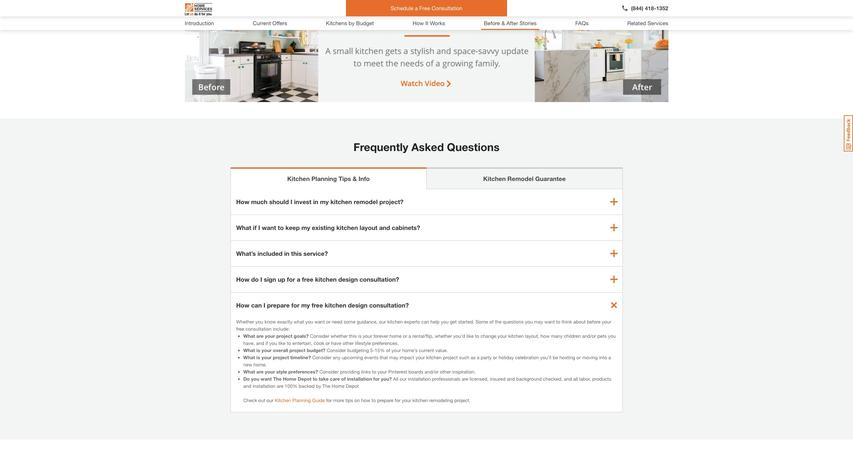 Task type: vqa. For each thing, say whether or not it's contained in the screenshot.
preferences.
yes



Task type: locate. For each thing, give the bounding box(es) containing it.
1 vertical spatial like
[[278, 341, 286, 346]]

whether
[[331, 333, 348, 339], [435, 333, 452, 339]]

15%
[[375, 348, 385, 354]]

prepare up exactly
[[267, 302, 290, 309]]

0 vertical spatial this
[[291, 250, 302, 257]]

home inside all our installation professionals are licensed, insured and background checked, and all labor, products and installation are 100% backed by the home depot
[[332, 383, 345, 389]]

kitchen inside whether you know exactly what you want or need some guidance, our kitchen experts can help you get started. some of the questions you may want to think about before your free consultation include:
[[387, 319, 403, 325]]

0 vertical spatial other
[[343, 341, 354, 346]]

to left think
[[556, 319, 561, 325]]

and/or left the pets
[[582, 333, 596, 339]]

you'll
[[540, 355, 552, 361]]

1 horizontal spatial installation
[[347, 376, 372, 382]]

schedule
[[391, 5, 414, 11]]

prepare
[[267, 302, 290, 309], [377, 398, 394, 404]]

what up have,
[[243, 333, 255, 339]]

1 horizontal spatial depot
[[346, 383, 359, 389]]

1 horizontal spatial our
[[379, 319, 386, 325]]

2 vertical spatial is
[[256, 355, 260, 361]]

0 horizontal spatial home
[[283, 376, 297, 382]]

want left keep
[[262, 224, 276, 232]]

your up you?
[[378, 369, 387, 375]]

how for how can i prepare for my free kitchen design consultation?
[[236, 302, 250, 309]]

your down all our installation professionals are licensed, insured and background checked, and all labor, products and installation are 100% backed by the home depot
[[402, 398, 411, 404]]

& left info
[[353, 175, 357, 182]]

a inside button
[[415, 5, 418, 11]]

what for what if i want to keep my existing kitchen layout and cabinets?
[[236, 224, 251, 232]]

up
[[278, 276, 285, 283]]

1 vertical spatial in
[[284, 250, 290, 257]]

of
[[490, 319, 494, 325], [386, 348, 390, 354], [341, 376, 346, 382]]

2 vertical spatial our
[[267, 398, 274, 404]]

1 horizontal spatial how
[[541, 333, 550, 339]]

do
[[251, 276, 259, 283]]

what up what's
[[236, 224, 251, 232]]

planning left tips
[[312, 175, 337, 182]]

what's
[[236, 250, 256, 257]]

free right up
[[302, 276, 313, 283]]

project down 'include:'
[[276, 333, 293, 339]]

2 vertical spatial free
[[236, 326, 244, 332]]

checked,
[[543, 376, 563, 382]]

goals?
[[294, 333, 309, 339]]

and inside consider whether this is your forever home or a rental/flip, whether you'd like to change your kitchen layout, how many children and/or pets you have, and if you like to entertain, cook or have other lifestyle preferences.
[[256, 341, 264, 346]]

0 vertical spatial if
[[253, 224, 257, 232]]

by down do you want the home depot to take care of installation for you?
[[316, 383, 321, 389]]

style
[[276, 369, 287, 375]]

your right before
[[602, 319, 611, 325]]

how much should i invest in my kitchen remodel project?
[[236, 198, 404, 206]]

1 vertical spatial planning
[[292, 398, 311, 404]]

2 vertical spatial of
[[341, 376, 346, 382]]

other up what is your overall project budget? consider budgeting 5-15% of your home's current value. at bottom
[[343, 341, 354, 346]]

my right keep
[[302, 224, 310, 232]]

your
[[602, 319, 611, 325], [265, 333, 275, 339], [363, 333, 372, 339], [498, 333, 507, 339], [262, 348, 272, 354], [392, 348, 401, 354], [262, 355, 272, 361], [416, 355, 425, 361], [265, 369, 275, 375], [378, 369, 387, 375], [402, 398, 411, 404]]

kitchen inside consider any upcoming events that may impact your kitchen project such as a party or holiday celebration you'll be hosting or moving into a new home.
[[426, 355, 442, 361]]

or
[[326, 319, 331, 325], [403, 333, 407, 339], [326, 341, 330, 346], [493, 355, 497, 361], [577, 355, 581, 361]]

our inside all our installation professionals are licensed, insured and background checked, and all labor, products and installation are 100% backed by the home depot
[[400, 376, 407, 382]]

what down have,
[[243, 348, 255, 354]]

kitchen up need at bottom
[[325, 302, 346, 309]]

what
[[236, 224, 251, 232], [243, 333, 255, 339], [243, 348, 255, 354], [243, 355, 255, 361], [243, 369, 255, 375]]

a left rental/flip,
[[409, 333, 411, 339]]

free down how do i sign up for a free kitchen design consultation?
[[312, 302, 323, 309]]

1 horizontal spatial planning
[[312, 175, 337, 182]]

and/or up all our installation professionals are licensed, insured and background checked, and all labor, products and installation are 100% backed by the home depot
[[425, 369, 439, 375]]

as
[[471, 355, 476, 361]]

our up forever
[[379, 319, 386, 325]]

budget?
[[307, 348, 326, 354]]

can up whether at the bottom left of page
[[251, 302, 262, 309]]

background
[[516, 376, 542, 382]]

how left many
[[541, 333, 550, 339]]

get
[[450, 319, 457, 325]]

if down much
[[253, 224, 257, 232]]

whether up have
[[331, 333, 348, 339]]

1 vertical spatial my
[[302, 224, 310, 232]]

our
[[379, 319, 386, 325], [400, 376, 407, 382], [267, 398, 274, 404]]

1 vertical spatial this
[[349, 333, 357, 339]]

0 horizontal spatial by
[[316, 383, 321, 389]]

cabinets?
[[392, 224, 420, 232]]

100%
[[285, 383, 298, 389]]

like up overall
[[278, 341, 286, 346]]

project down value.
[[443, 355, 458, 361]]

my right 'invest'
[[320, 198, 329, 206]]

layout,
[[525, 333, 540, 339]]

kitchen up 'invest'
[[287, 175, 310, 182]]

are down the home.
[[256, 369, 264, 375]]

design
[[338, 276, 358, 283], [348, 302, 368, 309]]

about
[[574, 319, 586, 325]]

consider up "take"
[[320, 369, 339, 375]]

0 horizontal spatial depot
[[298, 376, 312, 382]]

1 vertical spatial design
[[348, 302, 368, 309]]

your up lifestyle
[[363, 333, 372, 339]]

your inside whether you know exactly what you want or need some guidance, our kitchen experts can help you get started. some of the questions you may want to think about before your free consultation include:
[[602, 319, 611, 325]]

1 horizontal spatial like
[[467, 333, 474, 339]]

consider inside consider any upcoming events that may impact your kitchen project such as a party or holiday celebration you'll be hosting or moving into a new home.
[[312, 355, 332, 361]]

your right change
[[498, 333, 507, 339]]

0 vertical spatial of
[[490, 319, 494, 325]]

0 vertical spatial consultation?
[[360, 276, 399, 283]]

project up timeline?
[[290, 348, 306, 354]]

planning
[[312, 175, 337, 182], [292, 398, 311, 404]]

0 vertical spatial the
[[273, 376, 282, 382]]

depot down providing
[[346, 383, 359, 389]]

project down overall
[[273, 355, 289, 361]]

1 horizontal spatial the
[[323, 383, 331, 389]]

0 vertical spatial how
[[541, 333, 550, 339]]

home.
[[254, 362, 267, 368]]

much
[[251, 198, 268, 206]]

home up '100%'
[[283, 376, 297, 382]]

if inside consider whether this is your forever home or a rental/flip, whether you'd like to change your kitchen layout, how many children and/or pets you have, and if you like to entertain, cook or have other lifestyle preferences.
[[266, 341, 268, 346]]

your up "what is your project timeline?"
[[262, 348, 272, 354]]

0 horizontal spatial &
[[353, 175, 357, 182]]

products
[[593, 376, 612, 382]]

kitchen up home
[[387, 319, 403, 325]]

current
[[419, 348, 434, 354]]

you right do
[[251, 376, 259, 382]]

i right do
[[260, 276, 262, 283]]

kitchen down tips
[[331, 198, 352, 206]]

licensed,
[[470, 376, 489, 382]]

1 vertical spatial can
[[422, 319, 429, 325]]

want down the home.
[[261, 376, 272, 382]]

1 horizontal spatial in
[[313, 198, 318, 206]]

questions
[[503, 319, 524, 325]]

out
[[258, 398, 265, 404]]

0 vertical spatial by
[[349, 20, 355, 26]]

your left style
[[265, 369, 275, 375]]

project?
[[380, 198, 404, 206]]

after
[[507, 20, 518, 26]]

can left help at the bottom of the page
[[422, 319, 429, 325]]

cook
[[314, 341, 324, 346]]

1 vertical spatial how
[[361, 398, 370, 404]]

1 vertical spatial and/or
[[425, 369, 439, 375]]

moving
[[582, 355, 598, 361]]

0 vertical spatial our
[[379, 319, 386, 325]]

0 horizontal spatial can
[[251, 302, 262, 309]]

2 horizontal spatial installation
[[408, 376, 431, 382]]

1 vertical spatial is
[[256, 348, 260, 354]]

how up whether at the bottom left of page
[[236, 302, 250, 309]]

home
[[283, 376, 297, 382], [332, 383, 345, 389]]

1 vertical spatial prepare
[[377, 398, 394, 404]]

project inside consider any upcoming events that may impact your kitchen project such as a party or holiday celebration you'll be hosting or moving into a new home.
[[443, 355, 458, 361]]

this up lifestyle
[[349, 333, 357, 339]]

whether
[[236, 319, 254, 325]]

& left the "after"
[[502, 20, 505, 26]]

0 horizontal spatial in
[[284, 250, 290, 257]]

1 horizontal spatial and/or
[[582, 333, 596, 339]]

consider inside consider whether this is your forever home or a rental/flip, whether you'd like to change your kitchen layout, how many children and/or pets you have, and if you like to entertain, cook or have other lifestyle preferences.
[[310, 333, 329, 339]]

1 horizontal spatial may
[[534, 319, 543, 325]]

0 horizontal spatial other
[[343, 341, 354, 346]]

0 horizontal spatial prepare
[[267, 302, 290, 309]]

by inside all our installation professionals are licensed, insured and background checked, and all labor, products and installation are 100% backed by the home depot
[[316, 383, 321, 389]]

free down whether at the bottom left of page
[[236, 326, 244, 332]]

0 horizontal spatial of
[[341, 376, 346, 382]]

consider down budget?
[[312, 355, 332, 361]]

home down care
[[332, 383, 345, 389]]

other inside consider whether this is your forever home or a rental/flip, whether you'd like to change your kitchen layout, how many children and/or pets you have, and if you like to entertain, cook or have other lifestyle preferences.
[[343, 341, 354, 346]]

installation down 'boards'
[[408, 376, 431, 382]]

0 vertical spatial &
[[502, 20, 505, 26]]

1 vertical spatial other
[[440, 369, 451, 375]]

5-
[[370, 348, 375, 354]]

your down current
[[416, 355, 425, 361]]

by left the budget
[[349, 20, 355, 26]]

what for what is your project timeline?
[[243, 355, 255, 361]]

1 vertical spatial depot
[[346, 383, 359, 389]]

1 horizontal spatial whether
[[435, 333, 452, 339]]

0 vertical spatial is
[[358, 333, 362, 339]]

guarantee
[[535, 175, 566, 182]]

how left do
[[236, 276, 250, 283]]

can
[[251, 302, 262, 309], [422, 319, 429, 325]]

1 vertical spatial the
[[323, 383, 331, 389]]

0 vertical spatial my
[[320, 198, 329, 206]]

be
[[553, 355, 558, 361]]

to right on
[[372, 398, 376, 404]]

1 horizontal spatial &
[[502, 20, 505, 26]]

0 horizontal spatial like
[[278, 341, 286, 346]]

0 vertical spatial may
[[534, 319, 543, 325]]

0 vertical spatial design
[[338, 276, 358, 283]]

of right care
[[341, 376, 346, 382]]

1 horizontal spatial home
[[332, 383, 345, 389]]

my
[[320, 198, 329, 206], [302, 224, 310, 232], [301, 302, 310, 309]]

pinterest
[[388, 369, 407, 375]]

0 horizontal spatial our
[[267, 398, 274, 404]]

1 vertical spatial &
[[353, 175, 357, 182]]

0 vertical spatial can
[[251, 302, 262, 309]]

before and after small kitchen remodel with white cabinetry, waterfall countertop and open shelving image
[[185, 1, 669, 102]]

schedule a free consultation button
[[346, 0, 507, 16]]

related services
[[628, 20, 669, 26]]

1 horizontal spatial this
[[349, 333, 357, 339]]

a right "as"
[[477, 355, 480, 361]]

frequently
[[354, 141, 409, 154]]

0 horizontal spatial may
[[389, 355, 398, 361]]

1 horizontal spatial other
[[440, 369, 451, 375]]

a right up
[[297, 276, 300, 283]]

our right out
[[267, 398, 274, 404]]

like right the you'd
[[467, 333, 474, 339]]

is for project
[[256, 348, 260, 354]]

overall
[[273, 348, 288, 354]]

and/or
[[582, 333, 596, 339], [425, 369, 439, 375]]

how left it
[[413, 20, 424, 26]]

related
[[628, 20, 646, 26]]

0 vertical spatial free
[[302, 276, 313, 283]]

to inside whether you know exactly what you want or need some guidance, our kitchen experts can help you get started. some of the questions you may want to think about before your free consultation include:
[[556, 319, 561, 325]]

my up what
[[301, 302, 310, 309]]

installation down what are your style preferences? consider providing links to your pinterest boards and/or other inspiration.
[[347, 376, 372, 382]]

kitchen
[[331, 198, 352, 206], [337, 224, 358, 232], [315, 276, 337, 283], [325, 302, 346, 309], [387, 319, 403, 325], [509, 333, 524, 339], [426, 355, 442, 361], [413, 398, 428, 404]]

0 horizontal spatial if
[[253, 224, 257, 232]]

may inside consider any upcoming events that may impact your kitchen project such as a party or holiday celebration you'll be hosting or moving into a new home.
[[389, 355, 398, 361]]

by
[[349, 20, 355, 26], [316, 383, 321, 389]]

and right layout
[[379, 224, 390, 232]]

installation
[[347, 376, 372, 382], [408, 376, 431, 382], [253, 383, 276, 389]]

0 vertical spatial like
[[467, 333, 474, 339]]

&
[[502, 20, 505, 26], [353, 175, 357, 182]]

whether up value.
[[435, 333, 452, 339]]

have,
[[243, 341, 255, 346]]

in right included
[[284, 250, 290, 257]]

the down style
[[273, 376, 282, 382]]

the inside all our installation professionals are licensed, insured and background checked, and all labor, products and installation are 100% backed by the home depot
[[323, 383, 331, 389]]

kitchen down questions
[[509, 333, 524, 339]]

1 horizontal spatial of
[[386, 348, 390, 354]]

kitchen planning tips & info
[[287, 175, 370, 182]]

into
[[599, 355, 607, 361]]

do it for you logo image
[[185, 0, 212, 19]]

0 vertical spatial home
[[283, 376, 297, 382]]

check out our kitchen planning guide for more tips on how to prepare for your kitchen remodeling project.
[[243, 398, 471, 404]]

0 horizontal spatial the
[[273, 376, 282, 382]]

may
[[534, 319, 543, 325], [389, 355, 398, 361]]

installation up out
[[253, 383, 276, 389]]

how can i prepare for my free kitchen design consultation?
[[236, 302, 409, 309]]

1 vertical spatial home
[[332, 383, 345, 389]]

holiday
[[499, 355, 514, 361]]

how for how do i sign up for a free kitchen design consultation?
[[236, 276, 250, 283]]

may up the layout,
[[534, 319, 543, 325]]

experts
[[404, 319, 420, 325]]

2 horizontal spatial of
[[490, 319, 494, 325]]

kitchen inside consider whether this is your forever home or a rental/flip, whether you'd like to change your kitchen layout, how many children and/or pets you have, and if you like to entertain, cook or have other lifestyle preferences.
[[509, 333, 524, 339]]

1 horizontal spatial if
[[266, 341, 268, 346]]

1 horizontal spatial by
[[349, 20, 355, 26]]

whether you know exactly what you want or need some guidance, our kitchen experts can help you get started. some of the questions you may want to think about before your free consultation include:
[[236, 319, 611, 332]]

consultation?
[[360, 276, 399, 283], [369, 302, 409, 309]]

kitchen down '100%'
[[275, 398, 291, 404]]

0 vertical spatial and/or
[[582, 333, 596, 339]]

are down the consultation
[[256, 333, 264, 339]]

0 horizontal spatial whether
[[331, 333, 348, 339]]

(844) 418-1352 link
[[622, 4, 669, 12]]

0 horizontal spatial this
[[291, 250, 302, 257]]

kitchens by budget
[[326, 20, 374, 26]]

kitchens
[[326, 20, 347, 26]]

0 horizontal spatial and/or
[[425, 369, 439, 375]]

or left need at bottom
[[326, 319, 331, 325]]

this left service?
[[291, 250, 302, 257]]

of left "the"
[[490, 319, 494, 325]]

what for what are your project goals?
[[243, 333, 255, 339]]

1 vertical spatial our
[[400, 376, 407, 382]]

1 vertical spatial if
[[266, 341, 268, 346]]

1 vertical spatial by
[[316, 383, 321, 389]]

do you want the home depot to take care of installation for you?
[[243, 376, 392, 382]]

2 horizontal spatial our
[[400, 376, 407, 382]]

1 vertical spatial may
[[389, 355, 398, 361]]

of down preferences.
[[386, 348, 390, 354]]

how left much
[[236, 198, 250, 206]]

may inside whether you know exactly what you want or need some guidance, our kitchen experts can help you get started. some of the questions you may want to think about before your free consultation include:
[[534, 319, 543, 325]]

our inside whether you know exactly what you want or need some guidance, our kitchen experts can help you get started. some of the questions you may want to think about before your free consultation include:
[[379, 319, 386, 325]]

existing
[[312, 224, 335, 232]]

to up overall
[[287, 341, 291, 346]]

1 horizontal spatial can
[[422, 319, 429, 325]]

or right home
[[403, 333, 407, 339]]

backed
[[299, 383, 315, 389]]



Task type: describe. For each thing, give the bounding box(es) containing it.
such
[[459, 355, 469, 361]]

take
[[319, 376, 329, 382]]

consultation
[[246, 326, 272, 332]]

1 vertical spatial of
[[386, 348, 390, 354]]

remodeling
[[429, 398, 453, 404]]

your up the impact
[[392, 348, 401, 354]]

1 horizontal spatial prepare
[[377, 398, 394, 404]]

you?
[[381, 376, 392, 382]]

kitchen remodel guarantee
[[483, 175, 566, 182]]

kitchen down all our installation professionals are licensed, insured and background checked, and all labor, products and installation are 100% backed by the home depot
[[413, 398, 428, 404]]

your inside consider any upcoming events that may impact your kitchen project such as a party or holiday celebration you'll be hosting or moving into a new home.
[[416, 355, 425, 361]]

i for prepare
[[264, 302, 265, 309]]

you down what are your project goals?
[[269, 341, 277, 346]]

of inside whether you know exactly what you want or need some guidance, our kitchen experts can help you get started. some of the questions you may want to think about before your free consultation include:
[[490, 319, 494, 325]]

you right the pets
[[608, 333, 616, 339]]

a right into
[[609, 355, 611, 361]]

my for existing
[[302, 224, 310, 232]]

frequently asked questions
[[354, 141, 500, 154]]

providing
[[340, 369, 360, 375]]

(844)
[[631, 5, 644, 11]]

guidance,
[[357, 319, 378, 325]]

all
[[393, 376, 399, 382]]

layout
[[360, 224, 378, 232]]

what
[[294, 319, 304, 325]]

celebration
[[515, 355, 539, 361]]

more
[[333, 398, 344, 404]]

or inside whether you know exactly what you want or need some guidance, our kitchen experts can help you get started. some of the questions you may want to think about before your free consultation include:
[[326, 319, 331, 325]]

1 vertical spatial free
[[312, 302, 323, 309]]

418-
[[645, 5, 656, 11]]

1 vertical spatial consultation?
[[369, 302, 409, 309]]

new
[[243, 362, 252, 368]]

how for how much should i invest in my kitchen remodel project?
[[236, 198, 250, 206]]

my for kitchen
[[320, 198, 329, 206]]

0 horizontal spatial how
[[361, 398, 370, 404]]

feedback link image
[[844, 115, 853, 152]]

for up what
[[291, 302, 300, 309]]

depot inside all our installation professionals are licensed, insured and background checked, and all labor, products and installation are 100% backed by the home depot
[[346, 383, 359, 389]]

or right party
[[493, 355, 497, 361]]

stories
[[520, 20, 537, 26]]

rental/flip,
[[413, 333, 434, 339]]

kitchen up how can i prepare for my free kitchen design consultation?
[[315, 276, 337, 283]]

consultation
[[432, 5, 463, 11]]

free inside whether you know exactly what you want or need some guidance, our kitchen experts can help you get started. some of the questions you may want to think about before your free consultation include:
[[236, 326, 244, 332]]

what is your project timeline?
[[243, 355, 311, 361]]

keep
[[286, 224, 300, 232]]

invest
[[294, 198, 312, 206]]

should
[[269, 198, 289, 206]]

i left 'invest'
[[291, 198, 292, 206]]

started.
[[458, 319, 475, 325]]

kitchen for kitchen remodel guarantee
[[483, 175, 506, 182]]

your down 'include:'
[[265, 333, 275, 339]]

you'd
[[453, 333, 465, 339]]

home
[[390, 333, 402, 339]]

have
[[331, 341, 341, 346]]

consider any upcoming events that may impact your kitchen project such as a party or holiday celebration you'll be hosting or moving into a new home.
[[243, 355, 611, 368]]

budgeting
[[347, 348, 369, 354]]

inspiration.
[[452, 369, 476, 375]]

and right insured
[[507, 376, 515, 382]]

for right up
[[287, 276, 295, 283]]

that
[[380, 355, 388, 361]]

project.
[[455, 398, 471, 404]]

0 vertical spatial prepare
[[267, 302, 290, 309]]

are left '100%'
[[277, 383, 284, 389]]

0 horizontal spatial installation
[[253, 383, 276, 389]]

want up many
[[545, 319, 555, 325]]

you up the layout,
[[525, 319, 533, 325]]

2 vertical spatial my
[[301, 302, 310, 309]]

is inside consider whether this is your forever home or a rental/flip, whether you'd like to change your kitchen layout, how many children and/or pets you have, and if you like to entertain, cook or have other lifestyle preferences.
[[358, 333, 362, 339]]

(844) 418-1352
[[631, 5, 669, 11]]

you right what
[[306, 319, 313, 325]]

children
[[564, 333, 581, 339]]

how inside consider whether this is your forever home or a rental/flip, whether you'd like to change your kitchen layout, how many children and/or pets you have, and if you like to entertain, cook or have other lifestyle preferences.
[[541, 333, 550, 339]]

2 whether from the left
[[435, 333, 452, 339]]

or left moving
[[577, 355, 581, 361]]

you up the consultation
[[256, 319, 263, 325]]

for down all
[[395, 398, 401, 404]]

i for sign
[[260, 276, 262, 283]]

your up the home.
[[262, 355, 272, 361]]

or left have
[[326, 341, 330, 346]]

0 horizontal spatial planning
[[292, 398, 311, 404]]

professionals
[[432, 376, 461, 382]]

before
[[484, 20, 500, 26]]

boards
[[409, 369, 423, 375]]

offers
[[273, 20, 287, 26]]

schedule a free consultation
[[391, 5, 463, 11]]

can inside whether you know exactly what you want or need some guidance, our kitchen experts can help you get started. some of the questions you may want to think about before your free consultation include:
[[422, 319, 429, 325]]

consider down have
[[327, 348, 346, 354]]

for left more
[[326, 398, 332, 404]]

consider whether this is your forever home or a rental/flip, whether you'd like to change your kitchen layout, how many children and/or pets you have, and if you like to entertain, cook or have other lifestyle preferences.
[[243, 333, 616, 346]]

do
[[243, 376, 250, 382]]

to left change
[[475, 333, 479, 339]]

before
[[587, 319, 601, 325]]

and/or inside consider whether this is your forever home or a rental/flip, whether you'd like to change your kitchen layout, how many children and/or pets you have, and if you like to entertain, cook or have other lifestyle preferences.
[[582, 333, 596, 339]]

this inside consider whether this is your forever home or a rental/flip, whether you'd like to change your kitchen layout, how many children and/or pets you have, and if you like to entertain, cook or have other lifestyle preferences.
[[349, 333, 357, 339]]

is for timeline?
[[256, 355, 260, 361]]

and left the all
[[564, 376, 572, 382]]

party
[[481, 355, 492, 361]]

and down do
[[243, 383, 251, 389]]

the
[[495, 319, 502, 325]]

you left the get
[[441, 319, 449, 325]]

check
[[243, 398, 257, 404]]

what down new
[[243, 369, 255, 375]]

forever
[[374, 333, 388, 339]]

kitchen planning guide link
[[275, 398, 325, 404]]

to left keep
[[278, 224, 284, 232]]

tips
[[339, 175, 351, 182]]

questions
[[447, 141, 500, 154]]

kitchen for kitchen planning tips & info
[[287, 175, 310, 182]]

preferences?
[[288, 369, 318, 375]]

to left "take"
[[313, 376, 318, 382]]

for left you?
[[373, 376, 380, 382]]

0 vertical spatial depot
[[298, 376, 312, 382]]

faqs
[[576, 20, 589, 26]]

0 vertical spatial in
[[313, 198, 318, 206]]

think
[[562, 319, 572, 325]]

0 vertical spatial planning
[[312, 175, 337, 182]]

current
[[253, 20, 271, 26]]

need
[[332, 319, 343, 325]]

value.
[[435, 348, 448, 354]]

to right links
[[372, 369, 376, 375]]

remodel
[[508, 175, 534, 182]]

services
[[648, 20, 669, 26]]

guide
[[312, 398, 325, 404]]

what is your overall project budget? consider budgeting 5-15% of your home's current value.
[[243, 348, 448, 354]]

preferences.
[[372, 341, 399, 346]]

info
[[359, 175, 370, 182]]

i for want
[[258, 224, 260, 232]]

want down how can i prepare for my free kitchen design consultation?
[[315, 319, 325, 325]]

it
[[426, 20, 429, 26]]

are down inspiration. on the right bottom
[[462, 376, 468, 382]]

asked
[[412, 141, 444, 154]]

1 whether from the left
[[331, 333, 348, 339]]

all
[[574, 376, 578, 382]]

how for how it works
[[413, 20, 424, 26]]

a inside consider whether this is your forever home or a rental/flip, whether you'd like to change your kitchen layout, how many children and/or pets you have, and if you like to entertain, cook or have other lifestyle preferences.
[[409, 333, 411, 339]]

some
[[476, 319, 488, 325]]

upcoming
[[342, 355, 363, 361]]

entertain,
[[293, 341, 313, 346]]

links
[[361, 369, 371, 375]]

pets
[[598, 333, 607, 339]]

kitchen left layout
[[337, 224, 358, 232]]

change
[[481, 333, 497, 339]]

many
[[551, 333, 563, 339]]



